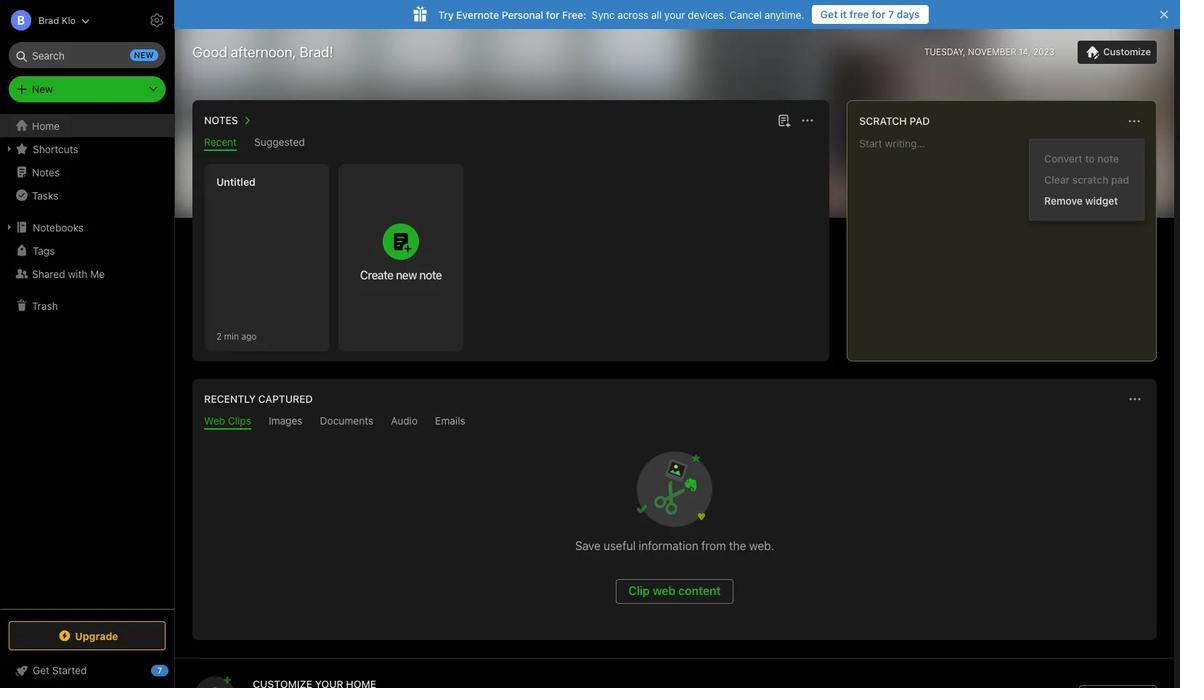 Task type: describe. For each thing, give the bounding box(es) containing it.
tab list for notes
[[195, 136, 827, 151]]

clip web content
[[629, 585, 721, 598]]

get started
[[33, 665, 87, 677]]

clear scratch pad
[[1045, 174, 1130, 186]]

clips
[[228, 415, 251, 427]]

save
[[576, 540, 601, 553]]

try evernote personal for free: sync across all your devices. cancel anytime.
[[439, 8, 805, 21]]

0 vertical spatial more actions image
[[800, 112, 817, 129]]

notes inside tree
[[32, 166, 60, 178]]

content
[[679, 585, 721, 598]]

web.
[[750, 540, 775, 553]]

trash link
[[0, 294, 174, 318]]

2
[[217, 331, 222, 342]]

tree containing home
[[0, 114, 174, 609]]

me
[[90, 268, 105, 280]]

create new note button
[[339, 164, 464, 352]]

dropdown list menu
[[1031, 148, 1144, 211]]

shortcuts button
[[0, 137, 174, 161]]

good
[[193, 44, 227, 60]]

the
[[730, 540, 747, 553]]

get for get it free for 7 days
[[821, 8, 838, 20]]

customize button
[[1079, 41, 1158, 64]]

7 inside help and learning task checklist field
[[158, 666, 162, 676]]

web clips
[[204, 415, 251, 427]]

information
[[639, 540, 699, 553]]

new button
[[9, 76, 166, 102]]

recent tab
[[204, 136, 237, 151]]

november
[[969, 47, 1017, 57]]

scratch
[[1073, 174, 1109, 186]]

get it free for 7 days button
[[812, 5, 929, 24]]

notebooks
[[33, 221, 84, 234]]

remove widget
[[1045, 195, 1119, 207]]

Account field
[[0, 6, 90, 35]]

convert
[[1045, 153, 1083, 165]]

tuesday, november 14, 2023
[[925, 47, 1055, 57]]

14,
[[1019, 47, 1031, 57]]

started
[[52, 665, 87, 677]]

tuesday,
[[925, 47, 966, 57]]

anytime.
[[765, 8, 805, 21]]

customize
[[1104, 46, 1152, 57]]

shared with me link
[[0, 262, 174, 286]]

home
[[32, 120, 60, 132]]

convert to note link
[[1031, 148, 1144, 169]]

afternoon,
[[231, 44, 296, 60]]

captured
[[258, 393, 313, 405]]

web
[[653, 585, 676, 598]]

new inside search field
[[134, 50, 154, 60]]

brad klo
[[39, 14, 76, 26]]

web clips tab panel
[[193, 430, 1158, 641]]

more actions field for scratch pad
[[1125, 111, 1145, 132]]

new search field
[[19, 42, 158, 68]]

brad
[[39, 14, 59, 26]]

web clips tab
[[204, 415, 251, 430]]

notebooks link
[[0, 216, 174, 239]]

free
[[850, 8, 870, 20]]

Help and Learning task checklist field
[[0, 660, 174, 683]]

clip
[[629, 585, 650, 598]]

2 min ago
[[217, 331, 257, 342]]

brad!
[[300, 44, 334, 60]]

free:
[[563, 8, 587, 21]]

good afternoon, brad!
[[193, 44, 334, 60]]

evernote
[[457, 8, 499, 21]]

klo
[[62, 14, 76, 26]]

useful
[[604, 540, 636, 553]]

tags button
[[0, 239, 174, 262]]

days
[[897, 8, 920, 20]]

emails
[[435, 415, 466, 427]]

ago
[[242, 331, 257, 342]]

expand notebooks image
[[4, 222, 15, 233]]

click to collapse image
[[169, 662, 180, 679]]



Task type: locate. For each thing, give the bounding box(es) containing it.
from
[[702, 540, 727, 553]]

sync
[[592, 8, 615, 21]]

0 horizontal spatial more actions image
[[800, 112, 817, 129]]

with
[[68, 268, 88, 280]]

0 horizontal spatial new
[[134, 50, 154, 60]]

for right free
[[872, 8, 886, 20]]

1 horizontal spatial notes
[[204, 114, 238, 126]]

new
[[32, 83, 53, 95]]

remove
[[1045, 195, 1083, 207]]

recently captured
[[204, 393, 313, 405]]

note for create new note
[[420, 269, 442, 282]]

scratch pad
[[860, 115, 931, 127]]

scratch pad button
[[857, 113, 931, 130]]

1 vertical spatial notes
[[32, 166, 60, 178]]

new
[[134, 50, 154, 60], [396, 269, 417, 282]]

notes up tasks
[[32, 166, 60, 178]]

1 vertical spatial tab list
[[195, 415, 1155, 430]]

get left it
[[821, 8, 838, 20]]

1 horizontal spatial note
[[1098, 153, 1120, 165]]

notes inside button
[[204, 114, 238, 126]]

documents tab
[[320, 415, 374, 430]]

2 tab list from the top
[[195, 415, 1155, 430]]

tab list for recently captured
[[195, 415, 1155, 430]]

0 horizontal spatial notes
[[32, 166, 60, 178]]

tags
[[33, 245, 55, 257]]

upgrade
[[75, 630, 118, 643]]

0 vertical spatial new
[[134, 50, 154, 60]]

0 horizontal spatial get
[[33, 665, 49, 677]]

note inside the dropdown list menu
[[1098, 153, 1120, 165]]

0 vertical spatial get
[[821, 8, 838, 20]]

Search text field
[[19, 42, 156, 68]]

more actions image
[[800, 112, 817, 129], [1127, 391, 1144, 408]]

settings image
[[148, 12, 166, 29]]

0 horizontal spatial for
[[546, 8, 560, 21]]

create
[[360, 269, 394, 282]]

note for convert to note
[[1098, 153, 1120, 165]]

across
[[618, 8, 649, 21]]

0 horizontal spatial note
[[420, 269, 442, 282]]

recent
[[204, 136, 237, 148]]

cancel
[[730, 8, 762, 21]]

7
[[889, 8, 895, 20], [158, 666, 162, 676]]

notes button
[[201, 112, 256, 129]]

notes
[[204, 114, 238, 126], [32, 166, 60, 178]]

more actions image
[[1126, 113, 1144, 130]]

get for get started
[[33, 665, 49, 677]]

clip web content button
[[617, 580, 734, 605]]

audio tab
[[391, 415, 418, 430]]

your
[[665, 8, 686, 21]]

for left free:
[[546, 8, 560, 21]]

0 vertical spatial notes
[[204, 114, 238, 126]]

1 horizontal spatial new
[[396, 269, 417, 282]]

new inside button
[[396, 269, 417, 282]]

tab list containing recent
[[195, 136, 827, 151]]

1 tab list from the top
[[195, 136, 827, 151]]

1 vertical spatial note
[[420, 269, 442, 282]]

note right create
[[420, 269, 442, 282]]

notes up recent
[[204, 114, 238, 126]]

notes link
[[0, 161, 174, 184]]

shortcuts
[[33, 143, 78, 155]]

7 inside get it free for 7 days button
[[889, 8, 895, 20]]

for for 7
[[872, 8, 886, 20]]

more actions field for recently captured
[[1126, 389, 1146, 410]]

images
[[269, 415, 303, 427]]

new right create
[[396, 269, 417, 282]]

documents
[[320, 415, 374, 427]]

scratch
[[860, 115, 908, 127]]

for for free:
[[546, 8, 560, 21]]

for
[[872, 8, 886, 20], [546, 8, 560, 21]]

tasks button
[[0, 184, 174, 207]]

home link
[[0, 114, 174, 137]]

note
[[1098, 153, 1120, 165], [420, 269, 442, 282]]

2023
[[1034, 47, 1055, 57]]

Start writing… text field
[[860, 137, 1156, 350]]

0 vertical spatial note
[[1098, 153, 1120, 165]]

1 horizontal spatial 7
[[889, 8, 895, 20]]

note right to at the top of page
[[1098, 153, 1120, 165]]

1 vertical spatial get
[[33, 665, 49, 677]]

1 vertical spatial 7
[[158, 666, 162, 676]]

it
[[841, 8, 847, 20]]

audio
[[391, 415, 418, 427]]

recent tab panel
[[193, 151, 830, 362]]

devices.
[[688, 8, 727, 21]]

more actions image inside field
[[1127, 391, 1144, 408]]

1 horizontal spatial more actions image
[[1127, 391, 1144, 408]]

0 horizontal spatial 7
[[158, 666, 162, 676]]

shared
[[32, 268, 65, 280]]

recently
[[204, 393, 256, 405]]

More actions field
[[798, 110, 818, 131], [1125, 111, 1145, 132], [1126, 389, 1146, 410]]

1 vertical spatial more actions image
[[1127, 391, 1144, 408]]

tasks
[[32, 189, 58, 202]]

2 for from the left
[[546, 8, 560, 21]]

for inside button
[[872, 8, 886, 20]]

note inside button
[[420, 269, 442, 282]]

personal
[[502, 8, 544, 21]]

pad
[[1112, 174, 1130, 186]]

recently captured button
[[201, 391, 313, 408]]

emails tab
[[435, 415, 466, 430]]

to
[[1086, 153, 1096, 165]]

web
[[204, 415, 225, 427]]

1 for from the left
[[872, 8, 886, 20]]

7 left days
[[889, 8, 895, 20]]

tree
[[0, 114, 174, 609]]

clear scratch pad link
[[1031, 169, 1144, 190]]

0 vertical spatial tab list
[[195, 136, 827, 151]]

try
[[439, 8, 454, 21]]

get left started
[[33, 665, 49, 677]]

1 vertical spatial new
[[396, 269, 417, 282]]

1 horizontal spatial for
[[872, 8, 886, 20]]

untitled
[[217, 176, 256, 188]]

convert to note
[[1045, 153, 1120, 165]]

save useful information from the web.
[[576, 540, 775, 553]]

7 left click to collapse 'image'
[[158, 666, 162, 676]]

suggested tab
[[254, 136, 305, 151]]

pad
[[910, 115, 931, 127]]

get it free for 7 days
[[821, 8, 920, 20]]

tab list
[[195, 136, 827, 151], [195, 415, 1155, 430]]

images tab
[[269, 415, 303, 430]]

get inside button
[[821, 8, 838, 20]]

trash
[[32, 300, 58, 312]]

suggested
[[254, 136, 305, 148]]

get inside help and learning task checklist field
[[33, 665, 49, 677]]

min
[[224, 331, 239, 342]]

widget
[[1086, 195, 1119, 207]]

shared with me
[[32, 268, 105, 280]]

create new note
[[360, 269, 442, 282]]

get
[[821, 8, 838, 20], [33, 665, 49, 677]]

0 vertical spatial 7
[[889, 8, 895, 20]]

1 horizontal spatial get
[[821, 8, 838, 20]]

all
[[652, 8, 662, 21]]

new down settings icon
[[134, 50, 154, 60]]

upgrade button
[[9, 622, 166, 651]]

tab list containing web clips
[[195, 415, 1155, 430]]

remove widget link
[[1031, 190, 1144, 211]]

clear
[[1045, 174, 1070, 186]]



Task type: vqa. For each thing, say whether or not it's contained in the screenshot.
the leftmost the note
yes



